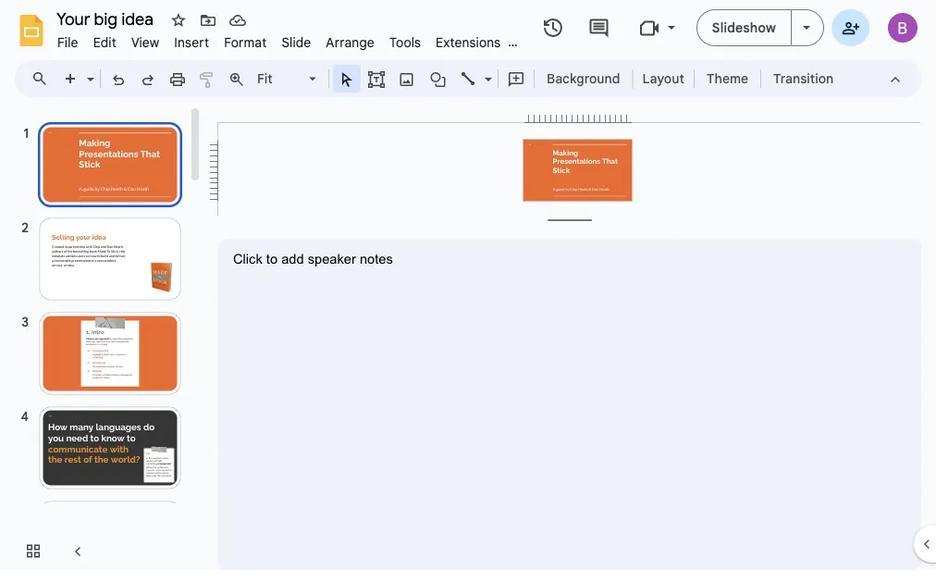 Task type: vqa. For each thing, say whether or not it's contained in the screenshot.
zoom field
yes



Task type: describe. For each thing, give the bounding box(es) containing it.
file
[[57, 34, 78, 50]]

main toolbar
[[55, 65, 843, 93]]

share. private to only me. image
[[842, 19, 860, 36]]

slide menu item
[[274, 31, 319, 53]]

menu bar banner
[[0, 0, 937, 570]]

layout
[[643, 70, 685, 87]]

insert image image
[[397, 66, 418, 92]]

insert
[[174, 34, 209, 50]]

extensions menu item
[[429, 31, 508, 53]]

Zoom field
[[252, 66, 325, 93]]

view
[[131, 34, 160, 50]]

slide
[[282, 34, 311, 50]]

Rename text field
[[50, 7, 164, 30]]

menu bar inside menu bar banner
[[50, 24, 519, 55]]

transition
[[774, 70, 834, 87]]

edit menu item
[[86, 31, 124, 53]]

Menus field
[[23, 66, 64, 92]]

transition button
[[766, 65, 843, 93]]

Zoom text field
[[255, 66, 306, 92]]

insert menu item
[[167, 31, 217, 53]]

edit
[[93, 34, 117, 50]]

arrange
[[326, 34, 375, 50]]

application containing slideshow
[[0, 0, 937, 570]]



Task type: locate. For each thing, give the bounding box(es) containing it.
application
[[0, 0, 937, 570]]

shape image
[[428, 66, 449, 92]]

slideshow button
[[697, 9, 792, 46]]

slideshow
[[713, 19, 777, 36]]

Star checkbox
[[166, 7, 192, 33]]

file menu item
[[50, 31, 86, 53]]

navigation
[[0, 105, 204, 570]]

format menu item
[[217, 31, 274, 53]]

new slide with layout image
[[82, 67, 94, 73]]

theme
[[707, 70, 749, 87]]

tools
[[390, 34, 421, 50]]

theme button
[[699, 65, 757, 93]]

menu bar
[[50, 24, 519, 55]]

arrange menu item
[[319, 31, 382, 53]]

view menu item
[[124, 31, 167, 53]]

presentation options image
[[804, 26, 811, 30]]

tools menu item
[[382, 31, 429, 53]]

extensions
[[436, 34, 501, 50]]

layout button
[[637, 65, 691, 93]]

format
[[224, 34, 267, 50]]

background button
[[539, 65, 629, 93]]

background
[[547, 70, 621, 87]]

menu bar containing file
[[50, 24, 519, 55]]



